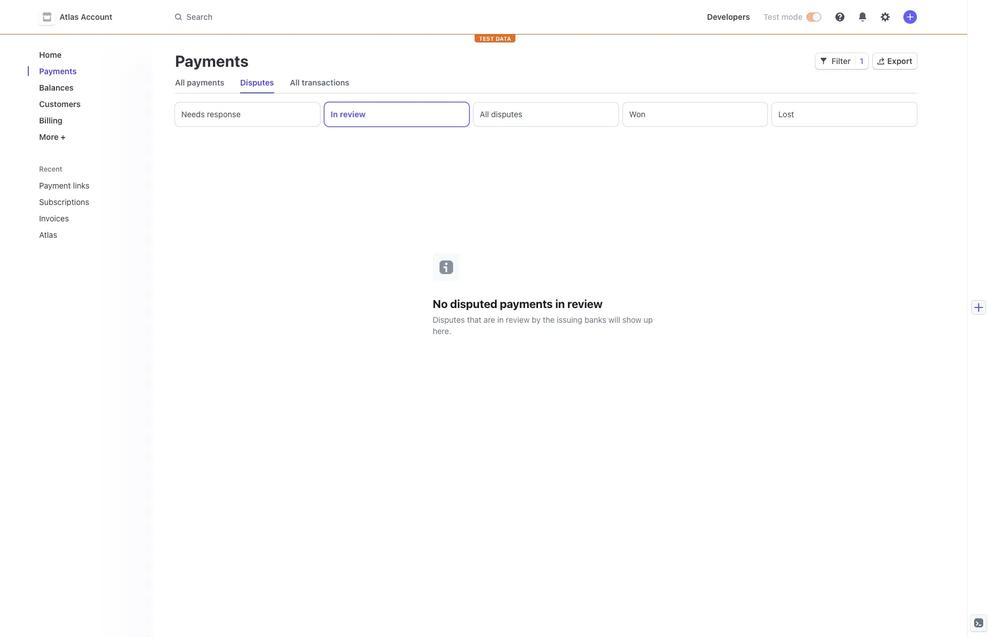 Task type: describe. For each thing, give the bounding box(es) containing it.
payment links
[[39, 181, 89, 190]]

tab list containing all payments
[[170, 72, 917, 93]]

that
[[467, 315, 481, 324]]

account
[[81, 12, 112, 22]]

disputed
[[450, 297, 497, 310]]

atlas for atlas
[[39, 230, 57, 240]]

atlas account button
[[39, 9, 124, 25]]

1
[[860, 56, 864, 66]]

all for all transactions
[[290, 78, 300, 87]]

links
[[73, 181, 89, 190]]

recent navigation links element
[[28, 160, 152, 244]]

will
[[608, 315, 620, 324]]

transactions
[[302, 78, 349, 87]]

test
[[764, 12, 779, 22]]

tab list containing needs response
[[175, 103, 917, 126]]

banks
[[585, 315, 606, 324]]

svg image
[[820, 58, 827, 65]]

atlas account
[[59, 12, 112, 22]]

payments link
[[35, 62, 143, 80]]

disputes inside no disputed payments in review disputes that are in review by the issuing banks will show up here.
[[433, 315, 465, 324]]

all transactions link
[[285, 75, 354, 91]]

all disputes
[[480, 109, 522, 119]]

no
[[433, 297, 448, 310]]

search
[[186, 12, 212, 22]]

customers link
[[35, 95, 143, 113]]

Search text field
[[168, 7, 488, 27]]

balances link
[[35, 78, 143, 97]]

recent element
[[28, 176, 152, 244]]

are
[[484, 315, 495, 324]]

won button
[[623, 103, 768, 126]]

by
[[532, 315, 541, 324]]

settings image
[[881, 12, 890, 22]]

response
[[207, 109, 241, 119]]

0 vertical spatial in
[[555, 297, 565, 310]]

all payments link
[[170, 75, 229, 91]]

payments inside no disputed payments in review disputes that are in review by the issuing banks will show up here.
[[500, 297, 553, 310]]

needs response
[[181, 109, 241, 119]]

invoices link
[[35, 209, 127, 228]]

disputes
[[491, 109, 522, 119]]

payments inside core navigation links element
[[39, 66, 77, 76]]

all for all payments
[[175, 78, 185, 87]]

test
[[479, 35, 494, 42]]

1 vertical spatial in
[[497, 315, 504, 324]]

subscriptions
[[39, 197, 89, 207]]

recent
[[39, 165, 62, 173]]

more +
[[39, 132, 66, 142]]

needs response button
[[175, 103, 320, 126]]

in review button
[[324, 103, 469, 126]]

developers link
[[702, 8, 754, 26]]

1 vertical spatial review
[[567, 297, 603, 310]]

subscriptions link
[[35, 193, 127, 211]]



Task type: locate. For each thing, give the bounding box(es) containing it.
2 horizontal spatial review
[[567, 297, 603, 310]]

0 vertical spatial review
[[340, 109, 366, 119]]

0 vertical spatial payments
[[187, 78, 224, 87]]

the
[[543, 315, 555, 324]]

atlas down invoices
[[39, 230, 57, 240]]

invoices
[[39, 214, 69, 223]]

export
[[887, 56, 912, 66]]

all for all disputes
[[480, 109, 489, 119]]

in up 'issuing'
[[555, 297, 565, 310]]

1 horizontal spatial payments
[[175, 52, 249, 70]]

lost
[[778, 109, 794, 119]]

0 vertical spatial disputes
[[240, 78, 274, 87]]

more
[[39, 132, 59, 142]]

0 horizontal spatial all
[[175, 78, 185, 87]]

review right in
[[340, 109, 366, 119]]

core navigation links element
[[35, 45, 143, 146]]

all inside button
[[480, 109, 489, 119]]

no disputed payments in review disputes that are in review by the issuing banks will show up here.
[[433, 297, 653, 336]]

1 horizontal spatial payments
[[500, 297, 553, 310]]

Search search field
[[168, 7, 488, 27]]

in review
[[331, 109, 366, 119]]

data
[[496, 35, 511, 42]]

0 horizontal spatial disputes
[[240, 78, 274, 87]]

review up the banks
[[567, 297, 603, 310]]

home
[[39, 50, 62, 59]]

0 horizontal spatial payments
[[39, 66, 77, 76]]

billing link
[[35, 111, 143, 130]]

atlas inside the atlas link
[[39, 230, 57, 240]]

all transactions
[[290, 78, 349, 87]]

0 horizontal spatial in
[[497, 315, 504, 324]]

payments up by
[[500, 297, 553, 310]]

all
[[175, 78, 185, 87], [290, 78, 300, 87], [480, 109, 489, 119]]

1 vertical spatial tab list
[[175, 103, 917, 126]]

home link
[[35, 45, 143, 64]]

developers
[[707, 12, 750, 22]]

1 horizontal spatial all
[[290, 78, 300, 87]]

0 vertical spatial atlas
[[59, 12, 79, 22]]

atlas left account
[[59, 12, 79, 22]]

disputes link
[[236, 75, 278, 91]]

issuing
[[557, 315, 582, 324]]

atlas link
[[35, 225, 127, 244]]

payments up all payments
[[175, 52, 249, 70]]

disputes up here.
[[433, 315, 465, 324]]

0 horizontal spatial payments
[[187, 78, 224, 87]]

needs
[[181, 109, 205, 119]]

1 horizontal spatial in
[[555, 297, 565, 310]]

1 vertical spatial atlas
[[39, 230, 57, 240]]

atlas for atlas account
[[59, 12, 79, 22]]

in
[[555, 297, 565, 310], [497, 315, 504, 324]]

review
[[340, 109, 366, 119], [567, 297, 603, 310], [506, 315, 530, 324]]

1 horizontal spatial disputes
[[433, 315, 465, 324]]

0 vertical spatial tab list
[[170, 72, 917, 93]]

0 horizontal spatial atlas
[[39, 230, 57, 240]]

up
[[644, 315, 653, 324]]

atlas inside atlas account button
[[59, 12, 79, 22]]

atlas
[[59, 12, 79, 22], [39, 230, 57, 240]]

billing
[[39, 116, 62, 125]]

1 horizontal spatial atlas
[[59, 12, 79, 22]]

payments
[[187, 78, 224, 87], [500, 297, 553, 310]]

export button
[[873, 53, 917, 69]]

in right 'are'
[[497, 315, 504, 324]]

show
[[622, 315, 642, 324]]

here.
[[433, 326, 451, 336]]

review left by
[[506, 315, 530, 324]]

1 vertical spatial payments
[[500, 297, 553, 310]]

payment
[[39, 181, 71, 190]]

review inside "button"
[[340, 109, 366, 119]]

disputes
[[240, 78, 274, 87], [433, 315, 465, 324]]

filter
[[832, 56, 851, 66]]

1 vertical spatial disputes
[[433, 315, 465, 324]]

disputes up needs response button
[[240, 78, 274, 87]]

payments
[[175, 52, 249, 70], [39, 66, 77, 76]]

all left 'disputes'
[[480, 109, 489, 119]]

test data
[[479, 35, 511, 42]]

all left transactions
[[290, 78, 300, 87]]

in
[[331, 109, 338, 119]]

help image
[[835, 12, 844, 22]]

test mode
[[764, 12, 803, 22]]

disputes inside disputes link
[[240, 78, 274, 87]]

1 horizontal spatial review
[[506, 315, 530, 324]]

mode
[[781, 12, 803, 22]]

all up needs
[[175, 78, 185, 87]]

payment links link
[[35, 176, 127, 195]]

payments up needs response
[[187, 78, 224, 87]]

2 horizontal spatial all
[[480, 109, 489, 119]]

all payments
[[175, 78, 224, 87]]

tab list
[[170, 72, 917, 93], [175, 103, 917, 126]]

0 horizontal spatial review
[[340, 109, 366, 119]]

payments inside tab list
[[187, 78, 224, 87]]

all disputes button
[[474, 103, 618, 126]]

+
[[61, 132, 66, 142]]

balances
[[39, 83, 74, 92]]

won
[[629, 109, 645, 119]]

payments up 'balances'
[[39, 66, 77, 76]]

2 vertical spatial review
[[506, 315, 530, 324]]

lost button
[[772, 103, 917, 126]]

customers
[[39, 99, 81, 109]]



Task type: vqa. For each thing, say whether or not it's contained in the screenshot.
The Links
yes



